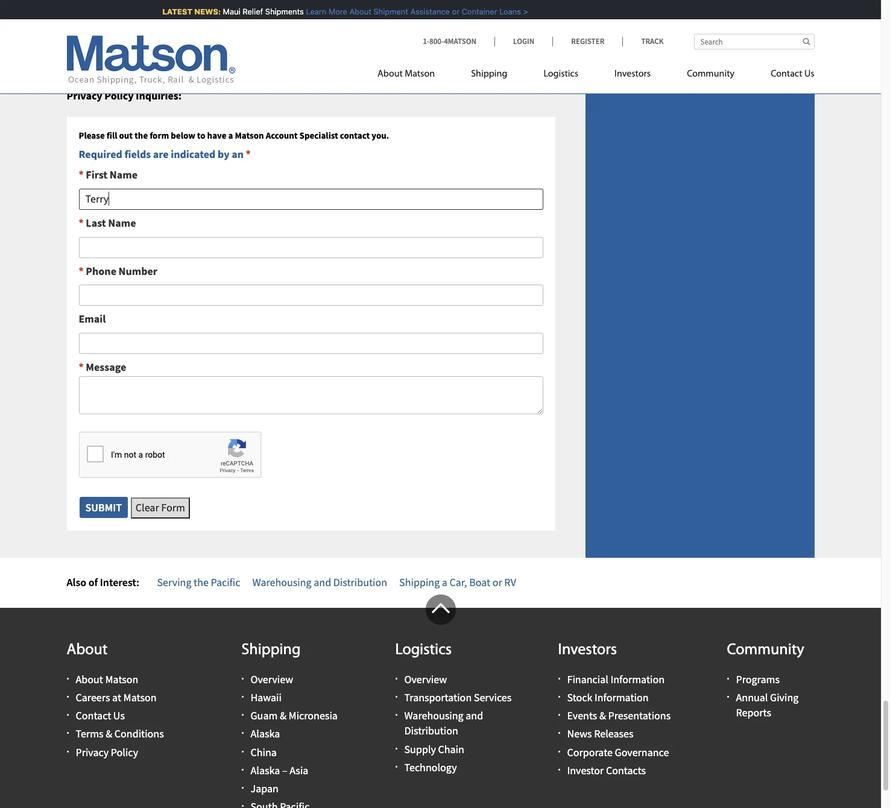 Task type: vqa. For each thing, say whether or not it's contained in the screenshot.
the top South
no



Task type: describe. For each thing, give the bounding box(es) containing it.
privacy inside about matson careers at matson contact us terms & conditions privacy policy
[[76, 746, 109, 760]]

please fill out the form below to have a matson account specialist contact you. required fields are indicated by an *
[[79, 130, 389, 161]]

first
[[86, 168, 108, 182]]

–
[[282, 764, 288, 778]]

if
[[144, 42, 150, 56]]

governance
[[615, 746, 670, 760]]

matson inside please fill out the form below to have a matson account specialist contact you. required fields are indicated by an *
[[235, 130, 264, 141]]

warehousing inside overview transportation services warehousing and distribution supply chain technology
[[405, 709, 464, 723]]

1 , from the left
[[189, 59, 192, 73]]

by inside please fill out the form below to have a matson account specialist contact you. required fields are indicated by an *
[[218, 147, 230, 161]]

email
[[79, 312, 106, 326]]

shipping a car, boat or rv
[[400, 576, 517, 590]]

Search search field
[[694, 34, 815, 49]]

the inside please fill out the form below to have a matson account specialist contact you. required fields are indicated by an *
[[135, 130, 148, 141]]

>
[[519, 7, 523, 16]]

& inside about matson careers at matson contact us terms & conditions privacy policy
[[106, 728, 112, 741]]

1 horizontal spatial contact us link
[[753, 63, 815, 88]]

0 vertical spatial 800-
[[430, 36, 444, 46]]

news releases link
[[568, 728, 634, 741]]

distribution inside overview transportation services warehousing and distribution supply chain technology
[[405, 725, 459, 738]]

or down personal
[[396, 59, 406, 73]]

* for phone number
[[79, 264, 84, 278]]

japan link
[[251, 782, 279, 796]]

shipping link
[[453, 63, 526, 88]]

logistics inside top menu navigation
[[544, 69, 579, 79]]

also of interest:
[[67, 576, 139, 590]]

below.
[[515, 59, 545, 73]]

1 vertical spatial us
[[230, 59, 241, 73]]

about matson
[[378, 69, 435, 79]]

latest news: maui relief shipments learn more about shipment assistance or container loans >
[[157, 7, 523, 16]]

logistics inside footer
[[396, 643, 452, 659]]

about matson link for careers at matson link at bottom left
[[76, 673, 138, 687]]

* for last name
[[79, 216, 84, 230]]

supply chain link
[[405, 743, 465, 757]]

services
[[474, 691, 512, 705]]

annual giving reports link
[[737, 691, 799, 720]]

programs link
[[737, 673, 780, 687]]

investors inside investors link
[[615, 69, 651, 79]]

car,
[[450, 576, 467, 590]]

community inside top menu navigation
[[688, 69, 735, 79]]

serving the pacific link
[[157, 576, 241, 590]]

conditions
[[115, 728, 164, 741]]

by inside 'if you have any questions regarding our privacy policy, need to access the policy in an alternative format due to a disability, or if you would like to access, update, or delete your personal information, please email us at general_info@matson.com , contact us by telephone at 1-800-4-matson , or complete the web form below.'
[[243, 59, 254, 73]]

indicated
[[171, 147, 216, 161]]

contact us
[[67, 1, 139, 18]]

china link
[[251, 746, 277, 760]]

matson up the conditions
[[123, 691, 157, 705]]

of
[[89, 576, 98, 590]]

you.
[[372, 130, 389, 141]]

guam
[[251, 709, 278, 723]]

complete
[[408, 59, 451, 73]]

corporate governance link
[[568, 746, 670, 760]]

login link
[[495, 36, 553, 46]]

serving
[[157, 576, 192, 590]]

have inside 'if you have any questions regarding our privacy policy, need to access the policy in an alternative format due to a disability, or if you would like to access, update, or delete your personal information, please email us at general_info@matson.com , contact us by telephone at 1-800-4-matson , or complete the web form below.'
[[94, 24, 116, 38]]

would
[[171, 42, 199, 56]]

assistance
[[406, 7, 445, 16]]

a inside 'if you have any questions regarding our privacy policy, need to access the policy in an alternative format due to a disability, or if you would like to access, update, or delete your personal information, please email us at general_info@matson.com , contact us by telephone at 1-800-4-matson , or complete the web form below.'
[[78, 42, 84, 56]]

micronesia
[[289, 709, 338, 723]]

1 vertical spatial community
[[728, 643, 805, 659]]

1-800-4-matson link
[[316, 59, 391, 73]]

due
[[537, 24, 554, 38]]

programs
[[737, 673, 780, 687]]

delete
[[314, 42, 343, 56]]

alaska link
[[251, 728, 280, 741]]

contact inside top menu navigation
[[771, 69, 803, 79]]

relief
[[238, 7, 258, 16]]

0 vertical spatial information
[[611, 673, 665, 687]]

information,
[[409, 42, 466, 56]]

update,
[[265, 42, 300, 56]]

* phone number
[[79, 264, 158, 278]]

hawaii
[[251, 691, 282, 705]]

Email text field
[[79, 333, 543, 354]]

events & presentations link
[[568, 709, 671, 723]]

please
[[79, 130, 105, 141]]

learn
[[301, 7, 322, 16]]

us inside about matson careers at matson contact us terms & conditions privacy policy
[[113, 709, 125, 723]]

investor
[[568, 764, 604, 778]]

technology link
[[405, 761, 457, 775]]

a inside please fill out the form below to have a matson account specialist contact you. required fields are indicated by an *
[[228, 130, 233, 141]]

regarding
[[183, 24, 227, 38]]

register
[[572, 36, 605, 46]]

overview transportation services warehousing and distribution supply chain technology
[[405, 673, 512, 775]]

contact inside 'if you have any questions regarding our privacy policy, need to access the policy in an alternative format due to a disability, or if you would like to access, update, or delete your personal information, please email us at general_info@matson.com , contact us by telephone at 1-800-4-matson , or complete the web form below.'
[[194, 59, 228, 73]]

investors link
[[597, 63, 669, 88]]

1 horizontal spatial shipping
[[400, 576, 440, 590]]

contact inside please fill out the form below to have a matson account specialist contact you. required fields are indicated by an *
[[340, 130, 370, 141]]

search image
[[804, 37, 811, 45]]

inquiries:
[[136, 89, 182, 103]]

hawaii link
[[251, 691, 282, 705]]

0 horizontal spatial warehousing and distribution link
[[253, 576, 388, 590]]

matson inside top menu navigation
[[405, 69, 435, 79]]

stock
[[568, 691, 593, 705]]

1 vertical spatial at
[[304, 59, 313, 73]]

0 horizontal spatial and
[[314, 576, 331, 590]]

are
[[153, 147, 169, 161]]

required
[[79, 147, 122, 161]]

web
[[470, 59, 489, 73]]

like
[[201, 42, 217, 56]]

* for message
[[79, 360, 84, 374]]

out
[[119, 130, 133, 141]]

register link
[[553, 36, 623, 46]]

0 vertical spatial us
[[527, 42, 538, 56]]

shipping a car, boat or rv link
[[400, 576, 517, 590]]

footer containing about
[[0, 595, 882, 809]]

japan
[[251, 782, 279, 796]]

0 vertical spatial policy
[[105, 89, 134, 103]]

the left pacific
[[194, 576, 209, 590]]

have inside please fill out the form below to have a matson account specialist contact you. required fields are indicated by an *
[[207, 130, 227, 141]]

supply
[[405, 743, 436, 757]]

to right need
[[338, 24, 348, 38]]

0 vertical spatial 1-
[[423, 36, 430, 46]]

technology
[[405, 761, 457, 775]]

programs annual giving reports
[[737, 673, 799, 720]]

events
[[568, 709, 598, 723]]

chain
[[438, 743, 465, 757]]

800- inside 'if you have any questions regarding our privacy policy, need to access the policy in an alternative format due to a disability, or if you would like to access, update, or delete your personal information, please email us at general_info@matson.com , contact us by telephone at 1-800-4-matson , or complete the web form below.'
[[324, 59, 344, 73]]

policy,
[[282, 24, 311, 38]]

telephone
[[256, 59, 302, 73]]



Task type: locate. For each thing, give the bounding box(es) containing it.
0 horizontal spatial distribution
[[334, 576, 388, 590]]

about matson link down information,
[[378, 63, 453, 88]]

0 vertical spatial by
[[243, 59, 254, 73]]

1 horizontal spatial contact
[[771, 69, 803, 79]]

800-
[[430, 36, 444, 46], [324, 59, 344, 73]]

privacy up the please
[[67, 89, 102, 103]]

or down policy,
[[303, 42, 312, 56]]

1 vertical spatial you
[[152, 42, 169, 56]]

, down would
[[189, 59, 192, 73]]

1 vertical spatial contact us link
[[76, 709, 125, 723]]

shipping inside top menu navigation
[[471, 69, 508, 79]]

asia
[[290, 764, 309, 778]]

investors down track link
[[615, 69, 651, 79]]

form inside please fill out the form below to have a matson account specialist contact you. required fields are indicated by an *
[[150, 130, 169, 141]]

overview up transportation
[[405, 673, 447, 687]]

news:
[[189, 7, 216, 16]]

1 vertical spatial warehousing and distribution link
[[405, 709, 484, 738]]

0 horizontal spatial about matson link
[[76, 673, 138, 687]]

0 vertical spatial warehousing and distribution link
[[253, 576, 388, 590]]

* left last
[[79, 216, 84, 230]]

contact
[[67, 1, 120, 18]]

1 vertical spatial about matson link
[[76, 673, 138, 687]]

footer
[[0, 595, 882, 809]]

name right last
[[108, 216, 136, 230]]

1 vertical spatial investors
[[559, 643, 618, 659]]

0 vertical spatial investors
[[615, 69, 651, 79]]

us inside contact us link
[[805, 69, 815, 79]]

& inside overview hawaii guam & micronesia alaska china alaska – asia japan
[[280, 709, 287, 723]]

0 vertical spatial contact
[[194, 59, 228, 73]]

0 vertical spatial have
[[94, 24, 116, 38]]

about inside top menu navigation
[[378, 69, 403, 79]]

1 vertical spatial contact
[[76, 709, 111, 723]]

backtop image
[[426, 595, 456, 625]]

information up events & presentations link
[[595, 691, 649, 705]]

0 horizontal spatial overview
[[251, 673, 293, 687]]

overview link for shipping
[[251, 673, 293, 687]]

form down email
[[491, 59, 513, 73]]

contact down careers at bottom left
[[76, 709, 111, 723]]

1 vertical spatial form
[[150, 130, 169, 141]]

0 horizontal spatial form
[[150, 130, 169, 141]]

investors up financial
[[559, 643, 618, 659]]

shipments
[[260, 7, 299, 16]]

privacy
[[246, 24, 280, 38], [67, 89, 102, 103], [76, 746, 109, 760]]

policy
[[399, 24, 426, 38]]

contact us link down careers at bottom left
[[76, 709, 125, 723]]

* right indicated
[[246, 147, 251, 161]]

overview
[[251, 673, 293, 687], [405, 673, 447, 687]]

1 vertical spatial information
[[595, 691, 649, 705]]

2 vertical spatial privacy
[[76, 746, 109, 760]]

logistics link
[[526, 63, 597, 88]]

logistics
[[544, 69, 579, 79], [396, 643, 452, 659]]

terms
[[76, 728, 104, 741]]

please
[[468, 42, 498, 56]]

1 vertical spatial and
[[466, 709, 484, 723]]

1 overview link from the left
[[251, 673, 293, 687]]

serving the pacific
[[157, 576, 241, 590]]

privacy inside 'if you have any questions regarding our privacy policy, need to access the policy in an alternative format due to a disability, or if you would like to access, update, or delete your personal information, please email us at general_info@matson.com , contact us by telephone at 1-800-4-matson , or complete the web form below.'
[[246, 24, 280, 38]]

track
[[642, 36, 664, 46]]

0 vertical spatial you
[[75, 24, 92, 38]]

overview inside overview transportation services warehousing and distribution supply chain technology
[[405, 673, 447, 687]]

about matson careers at matson contact us terms & conditions privacy policy
[[76, 673, 164, 760]]

0 horizontal spatial &
[[106, 728, 112, 741]]

None button
[[79, 497, 129, 519]]

0 vertical spatial and
[[314, 576, 331, 590]]

& right guam
[[280, 709, 287, 723]]

community link
[[669, 63, 753, 88]]

0 vertical spatial community
[[688, 69, 735, 79]]

2 alaska from the top
[[251, 764, 280, 778]]

or
[[447, 7, 455, 16], [132, 42, 142, 56], [303, 42, 312, 56], [396, 59, 406, 73], [493, 576, 503, 590]]

name down fields
[[110, 168, 138, 182]]

4-
[[344, 59, 353, 73]]

alaska up japan
[[251, 764, 280, 778]]

warehousing and distribution link
[[253, 576, 388, 590], [405, 709, 484, 738]]

contact inside about matson careers at matson contact us terms & conditions privacy policy
[[76, 709, 111, 723]]

1 vertical spatial policy
[[111, 746, 138, 760]]

privacy down terms
[[76, 746, 109, 760]]

a
[[78, 42, 84, 56], [228, 130, 233, 141], [442, 576, 448, 590]]

& up 'privacy policy' link
[[106, 728, 112, 741]]

overview link for logistics
[[405, 673, 447, 687]]

have
[[94, 24, 116, 38], [207, 130, 227, 141]]

policy down "terms & conditions" link
[[111, 746, 138, 760]]

overview up the hawaii link
[[251, 673, 293, 687]]

to
[[338, 24, 348, 38], [67, 42, 76, 56], [220, 42, 229, 56], [197, 130, 206, 141]]

1 horizontal spatial have
[[207, 130, 227, 141]]

1 vertical spatial an
[[232, 147, 244, 161]]

about for about
[[67, 643, 108, 659]]

community down the search search box
[[688, 69, 735, 79]]

us
[[527, 42, 538, 56], [230, 59, 241, 73]]

and inside overview transportation services warehousing and distribution supply chain technology
[[466, 709, 484, 723]]

logistics down backtop image
[[396, 643, 452, 659]]

1 horizontal spatial &
[[280, 709, 287, 723]]

1- inside 'if you have any questions regarding our privacy policy, need to access the policy in an alternative format due to a disability, or if you would like to access, update, or delete your personal information, please email us at general_info@matson.com , contact us by telephone at 1-800-4-matson , or complete the web form below.'
[[316, 59, 324, 73]]

to right like
[[220, 42, 229, 56]]

distribution
[[334, 576, 388, 590], [405, 725, 459, 738]]

2 , from the left
[[391, 59, 394, 73]]

1 horizontal spatial you
[[152, 42, 169, 56]]

0 vertical spatial form
[[491, 59, 513, 73]]

fill
[[107, 130, 117, 141]]

contact us
[[771, 69, 815, 79]]

a left car,
[[442, 576, 448, 590]]

1 vertical spatial have
[[207, 130, 227, 141]]

1 horizontal spatial a
[[228, 130, 233, 141]]

have up disability,
[[94, 24, 116, 38]]

annual
[[737, 691, 769, 705]]

financial
[[568, 673, 609, 687]]

0 vertical spatial shipping
[[471, 69, 508, 79]]

1- down delete
[[316, 59, 324, 73]]

if you have any questions regarding our privacy policy, need to access the policy in an alternative format due to a disability, or if you would like to access, update, or delete your personal information, please email us at general_info@matson.com , contact us by telephone at 1-800-4-matson , or complete the web form below.
[[67, 24, 554, 73]]

the up personal
[[382, 24, 397, 38]]

warehousing down transportation
[[405, 709, 464, 723]]

overview for transportation
[[405, 673, 447, 687]]

the right out
[[135, 130, 148, 141]]

an right indicated
[[232, 147, 244, 161]]

contact us link down search "image"
[[753, 63, 815, 88]]

0 vertical spatial distribution
[[334, 576, 388, 590]]

1 vertical spatial by
[[218, 147, 230, 161]]

to inside please fill out the form below to have a matson account specialist contact you. required fields are indicated by an *
[[197, 130, 206, 141]]

1 horizontal spatial an
[[439, 24, 451, 38]]

1 horizontal spatial distribution
[[405, 725, 459, 738]]

1 vertical spatial name
[[108, 216, 136, 230]]

0 horizontal spatial 800-
[[324, 59, 344, 73]]

shipping up the hawaii link
[[242, 643, 301, 659]]

* inside please fill out the form below to have a matson account specialist contact you. required fields are indicated by an *
[[246, 147, 251, 161]]

0 horizontal spatial contact
[[76, 709, 111, 723]]

phone
[[86, 264, 116, 278]]

0 vertical spatial us
[[805, 69, 815, 79]]

* left phone
[[79, 264, 84, 278]]

2 horizontal spatial shipping
[[471, 69, 508, 79]]

0 horizontal spatial logistics
[[396, 643, 452, 659]]

contact left the you.
[[340, 130, 370, 141]]

us down search "image"
[[805, 69, 815, 79]]

2 overview from the left
[[405, 673, 447, 687]]

1 horizontal spatial logistics
[[544, 69, 579, 79]]

overview link up transportation
[[405, 673, 447, 687]]

1 horizontal spatial warehousing
[[405, 709, 464, 723]]

transportation services link
[[405, 691, 512, 705]]

financial information stock information events & presentations news releases corporate governance investor contacts
[[568, 673, 671, 778]]

1 horizontal spatial overview
[[405, 673, 447, 687]]

learn more about shipment assistance or container loans > link
[[301, 7, 523, 16]]

0 vertical spatial about matson link
[[378, 63, 453, 88]]

contact
[[771, 69, 803, 79], [76, 709, 111, 723]]

2 vertical spatial a
[[442, 576, 448, 590]]

1 horizontal spatial warehousing and distribution link
[[405, 709, 484, 738]]

form up are
[[150, 130, 169, 141]]

0 vertical spatial an
[[439, 24, 451, 38]]

0 horizontal spatial an
[[232, 147, 244, 161]]

1 horizontal spatial by
[[243, 59, 254, 73]]

* left message
[[79, 360, 84, 374]]

& up news releases link
[[600, 709, 607, 723]]

number
[[119, 264, 158, 278]]

need
[[313, 24, 336, 38]]

1-800-4matson
[[423, 36, 477, 46]]

1 vertical spatial warehousing
[[405, 709, 464, 723]]

section
[[571, 0, 830, 558]]

1 alaska from the top
[[251, 728, 280, 741]]

below
[[171, 130, 195, 141]]

financial information link
[[568, 673, 665, 687]]

overview inside overview hawaii guam & micronesia alaska china alaska – asia japan
[[251, 673, 293, 687]]

the left 'web'
[[453, 59, 468, 73]]

0 horizontal spatial at
[[112, 691, 121, 705]]

privacy policy link
[[76, 746, 138, 760]]

rv
[[505, 576, 517, 590]]

1 vertical spatial shipping
[[400, 576, 440, 590]]

policy down the general_info@matson.com link
[[105, 89, 134, 103]]

1 horizontal spatial at
[[304, 59, 313, 73]]

privacy policy inquiries:
[[67, 89, 182, 103]]

have up indicated
[[207, 130, 227, 141]]

container
[[457, 7, 493, 16]]

0 horizontal spatial contact
[[194, 59, 228, 73]]

0 vertical spatial alaska
[[251, 728, 280, 741]]

us down the access,
[[230, 59, 241, 73]]

general_info@matson.com link
[[67, 59, 189, 73]]

at down due on the right top of the page
[[540, 42, 549, 56]]

1 vertical spatial us
[[113, 709, 125, 723]]

guam & micronesia link
[[251, 709, 338, 723]]

0 vertical spatial a
[[78, 42, 84, 56]]

1 overview from the left
[[251, 673, 293, 687]]

giving
[[771, 691, 799, 705]]

1 horizontal spatial about matson link
[[378, 63, 453, 88]]

stock information link
[[568, 691, 649, 705]]

questions
[[137, 24, 181, 38]]

login
[[514, 36, 535, 46]]

policy inside about matson careers at matson contact us terms & conditions privacy policy
[[111, 746, 138, 760]]

information
[[611, 673, 665, 687], [595, 691, 649, 705]]

0 vertical spatial contact us link
[[753, 63, 815, 88]]

2 vertical spatial shipping
[[242, 643, 301, 659]]

to down if
[[67, 42, 76, 56]]

& inside financial information stock information events & presentations news releases corporate governance investor contacts
[[600, 709, 607, 723]]

shipment
[[369, 7, 403, 16]]

, down personal
[[391, 59, 394, 73]]

* for first name
[[79, 168, 84, 182]]

track link
[[623, 36, 664, 46]]

1 vertical spatial distribution
[[405, 725, 459, 738]]

0 horizontal spatial have
[[94, 24, 116, 38]]

alaska – asia link
[[251, 764, 309, 778]]

your
[[345, 42, 366, 56]]

None text field
[[79, 189, 543, 210], [79, 237, 543, 258], [79, 285, 543, 306], [79, 189, 543, 210], [79, 237, 543, 258], [79, 285, 543, 306]]

shipping up backtop image
[[400, 576, 440, 590]]

information up stock information 'link'
[[611, 673, 665, 687]]

1 horizontal spatial ,
[[391, 59, 394, 73]]

investor contacts link
[[568, 764, 646, 778]]

1 vertical spatial contact
[[340, 130, 370, 141]]

0 vertical spatial contact
[[771, 69, 803, 79]]

4matson
[[444, 36, 477, 46]]

privacy up the access,
[[246, 24, 280, 38]]

disability,
[[86, 42, 130, 56]]

2 vertical spatial at
[[112, 691, 121, 705]]

access
[[350, 24, 379, 38]]

matson left account
[[235, 130, 264, 141]]

0 horizontal spatial by
[[218, 147, 230, 161]]

overview hawaii guam & micronesia alaska china alaska – asia japan
[[251, 673, 338, 796]]

maui
[[218, 7, 235, 16]]

overview link up the hawaii link
[[251, 673, 293, 687]]

overview for hawaii
[[251, 673, 293, 687]]

contact
[[194, 59, 228, 73], [340, 130, 370, 141]]

an inside please fill out the form below to have a matson account specialist contact you. required fields are indicated by an *
[[232, 147, 244, 161]]

access,
[[231, 42, 263, 56]]

about for about matson careers at matson contact us terms & conditions privacy policy
[[76, 673, 103, 687]]

0 horizontal spatial warehousing
[[253, 576, 312, 590]]

1- up complete
[[423, 36, 430, 46]]

warehousing right pacific
[[253, 576, 312, 590]]

a right below
[[228, 130, 233, 141]]

the
[[382, 24, 397, 38], [453, 59, 468, 73], [135, 130, 148, 141], [194, 576, 209, 590]]

0 horizontal spatial ,
[[189, 59, 192, 73]]

None reset field
[[131, 498, 190, 519]]

1 vertical spatial 800-
[[324, 59, 344, 73]]

by
[[243, 59, 254, 73], [218, 147, 230, 161]]

matson down information,
[[405, 69, 435, 79]]

0 vertical spatial logistics
[[544, 69, 579, 79]]

about for about matson
[[378, 69, 403, 79]]

2 overview link from the left
[[405, 673, 447, 687]]

0 vertical spatial privacy
[[246, 24, 280, 38]]

logistics down register link
[[544, 69, 579, 79]]

about inside about matson careers at matson contact us terms & conditions privacy policy
[[76, 673, 103, 687]]

0 horizontal spatial a
[[78, 42, 84, 56]]

or left rv
[[493, 576, 503, 590]]

general_info@matson.com
[[67, 59, 189, 73]]

1 vertical spatial logistics
[[396, 643, 452, 659]]

to right below
[[197, 130, 206, 141]]

us up below.
[[527, 42, 538, 56]]

alaska down guam
[[251, 728, 280, 741]]

None text field
[[79, 376, 543, 415]]

0 horizontal spatial overview link
[[251, 673, 293, 687]]

0 vertical spatial at
[[540, 42, 549, 56]]

1 horizontal spatial us
[[805, 69, 815, 79]]

0 horizontal spatial us
[[113, 709, 125, 723]]

corporate
[[568, 746, 613, 760]]

at right careers at bottom left
[[112, 691, 121, 705]]

1 horizontal spatial contact
[[340, 130, 370, 141]]

about matson link for shipping link
[[378, 63, 453, 88]]

matson up careers at matson link at bottom left
[[105, 673, 138, 687]]

shipping down please
[[471, 69, 508, 79]]

by down the access,
[[243, 59, 254, 73]]

last
[[86, 216, 106, 230]]

an inside 'if you have any questions regarding our privacy policy, need to access the policy in an alternative format due to a disability, or if you would like to access, update, or delete your personal information, please email us at general_info@matson.com , contact us by telephone at 1-800-4-matson , or complete the web form below.'
[[439, 24, 451, 38]]

None search field
[[694, 34, 815, 49]]

interest:
[[100, 576, 139, 590]]

at right 'telephone'
[[304, 59, 313, 73]]

1 horizontal spatial form
[[491, 59, 513, 73]]

2 horizontal spatial &
[[600, 709, 607, 723]]

our
[[229, 24, 244, 38]]

name for * first name
[[110, 168, 138, 182]]

us up "terms & conditions" link
[[113, 709, 125, 723]]

or left container at the right top
[[447, 7, 455, 16]]

0 horizontal spatial us
[[230, 59, 241, 73]]

community up programs
[[728, 643, 805, 659]]

top menu navigation
[[378, 63, 815, 88]]

contact down the search search box
[[771, 69, 803, 79]]

about matson link
[[378, 63, 453, 88], [76, 673, 138, 687]]

* left 'first'
[[79, 168, 84, 182]]

at inside about matson careers at matson contact us terms & conditions privacy policy
[[112, 691, 121, 705]]

blue matson logo with ocean, shipping, truck, rail and logistics written beneath it. image
[[67, 36, 236, 85]]

by right indicated
[[218, 147, 230, 161]]

1 vertical spatial alaska
[[251, 764, 280, 778]]

0 horizontal spatial shipping
[[242, 643, 301, 659]]

or left if
[[132, 42, 142, 56]]

contacts
[[607, 764, 646, 778]]

form inside 'if you have any questions regarding our privacy policy, need to access the policy in an alternative format due to a disability, or if you would like to access, update, or delete your personal information, please email us at general_info@matson.com , contact us by telephone at 1-800-4-matson , or complete the web form below.'
[[491, 59, 513, 73]]

0 horizontal spatial 1-
[[316, 59, 324, 73]]

news
[[568, 728, 592, 741]]

a left disability,
[[78, 42, 84, 56]]

in
[[428, 24, 437, 38]]

&
[[280, 709, 287, 723], [600, 709, 607, 723], [106, 728, 112, 741]]

1 horizontal spatial us
[[527, 42, 538, 56]]

name for * last name
[[108, 216, 136, 230]]

an right in
[[439, 24, 451, 38]]

1-
[[423, 36, 430, 46], [316, 59, 324, 73]]

about matson link up careers at matson link at bottom left
[[76, 673, 138, 687]]

contact down like
[[194, 59, 228, 73]]

1 horizontal spatial 800-
[[430, 36, 444, 46]]

1 vertical spatial privacy
[[67, 89, 102, 103]]

reports
[[737, 706, 772, 720]]



